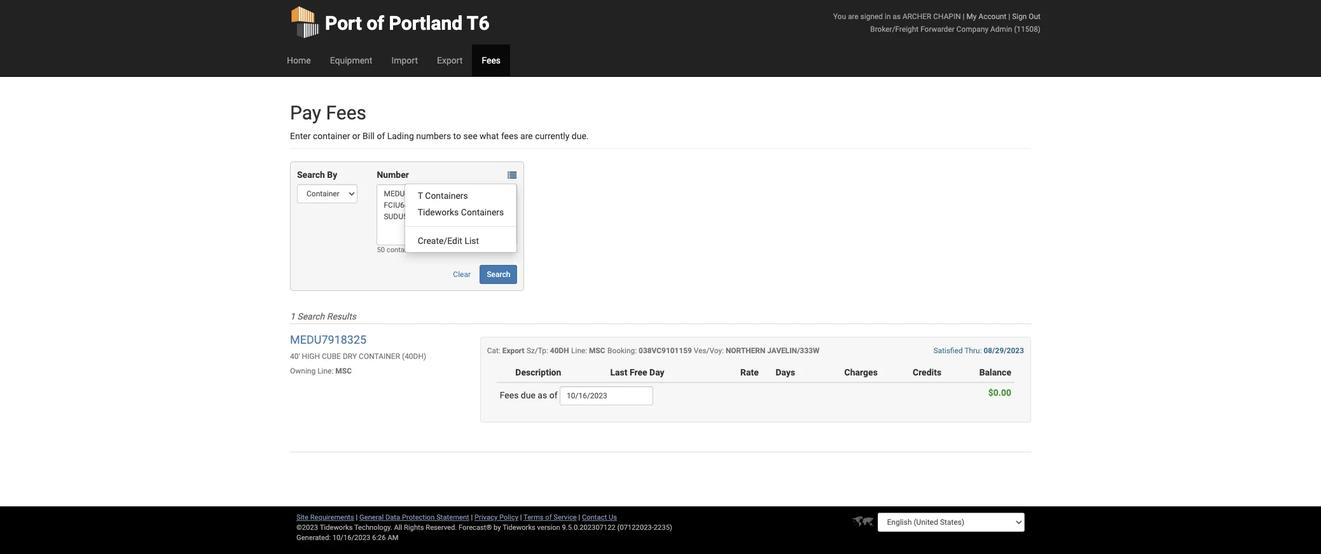 Task type: describe. For each thing, give the bounding box(es) containing it.
service
[[554, 514, 577, 522]]

admin
[[991, 25, 1013, 34]]

t containers link
[[405, 188, 517, 204]]

reserved.
[[426, 524, 457, 533]]

satisfied
[[934, 347, 963, 356]]

list
[[465, 236, 479, 246]]

create/edit list link
[[405, 233, 517, 250]]

contact us link
[[582, 514, 617, 522]]

high
[[302, 352, 320, 361]]

fees button
[[472, 45, 510, 76]]

or
[[352, 131, 361, 141]]

1 search results
[[290, 312, 356, 322]]

create/edit list
[[418, 236, 479, 246]]

equipment
[[330, 55, 373, 66]]

satisfied thru: 08/29/2023
[[934, 347, 1025, 356]]

1 horizontal spatial msc
[[589, 347, 606, 356]]

you are signed in as archer chapin | my account | sign out broker/freight forwarder company admin (11508)
[[834, 12, 1041, 34]]

company
[[957, 25, 989, 34]]

enter
[[290, 131, 311, 141]]

privacy policy link
[[475, 514, 519, 522]]

$0.00
[[989, 388, 1012, 398]]

menu containing t containers
[[405, 184, 518, 253]]

fees for fees due as of
[[500, 391, 519, 401]]

export button
[[428, 45, 472, 76]]

rate
[[741, 368, 759, 378]]

archer
[[903, 12, 932, 21]]

of right the bill
[[377, 131, 385, 141]]

0 horizontal spatial as
[[538, 391, 547, 401]]

results
[[327, 312, 356, 322]]

by
[[327, 170, 337, 180]]

search by
[[297, 170, 337, 180]]

cat: export sz/tp: 40dh line: msc booking: 038vc9101159 ves/voy: northern javelin/333w
[[487, 347, 820, 356]]

privacy
[[475, 514, 498, 522]]

| up 9.5.0.202307122
[[579, 514, 581, 522]]

(11508)
[[1015, 25, 1041, 34]]

charges
[[845, 368, 878, 378]]

08/29/2023
[[984, 347, 1025, 356]]

medu7918325 link
[[290, 333, 367, 347]]

version
[[537, 524, 561, 533]]

9.5.0.202307122
[[562, 524, 616, 533]]

cat:
[[487, 347, 501, 356]]

number
[[377, 170, 409, 180]]

are inside you are signed in as archer chapin | my account | sign out broker/freight forwarder company admin (11508)
[[848, 12, 859, 21]]

fees for fees
[[482, 55, 501, 66]]

clear
[[453, 270, 471, 279]]

chapin
[[934, 12, 961, 21]]

clear button
[[446, 265, 478, 284]]

of right due
[[550, 391, 558, 401]]

show list image
[[508, 171, 517, 180]]

fees due as of
[[500, 391, 560, 401]]

medu7918325 40' high cube dry container (40dh) owning line: msc
[[290, 333, 427, 376]]

by
[[494, 524, 501, 533]]

rights
[[404, 524, 424, 533]]

import
[[392, 55, 418, 66]]

| left the general
[[356, 514, 358, 522]]

forwarder
[[921, 25, 955, 34]]

import button
[[382, 45, 428, 76]]

us
[[609, 514, 617, 522]]

numbers
[[416, 131, 451, 141]]

40dh
[[550, 347, 569, 356]]

(07122023-
[[618, 524, 654, 533]]

terms
[[524, 514, 544, 522]]

days
[[776, 368, 796, 378]]

search for search by
[[297, 170, 325, 180]]

description
[[516, 368, 562, 378]]

| left my in the right of the page
[[963, 12, 965, 21]]

cube
[[322, 352, 341, 361]]

line: inside medu7918325 40' high cube dry container (40dh) owning line: msc
[[318, 367, 334, 376]]

| up forecast®
[[471, 514, 473, 522]]

port of portland t6
[[325, 12, 490, 34]]

sign
[[1013, 12, 1027, 21]]

currently
[[535, 131, 570, 141]]

Number text field
[[377, 185, 518, 246]]

pay fees
[[290, 102, 367, 124]]

general
[[360, 514, 384, 522]]

in
[[885, 12, 891, 21]]



Task type: vqa. For each thing, say whether or not it's contained in the screenshot.
MEDU7918325 link
yes



Task type: locate. For each thing, give the bounding box(es) containing it.
fees down t6
[[482, 55, 501, 66]]

40'
[[290, 352, 300, 361]]

lading
[[387, 131, 414, 141]]

as right in
[[893, 12, 901, 21]]

None text field
[[560, 387, 654, 406]]

last
[[611, 368, 628, 378]]

0 vertical spatial line:
[[572, 347, 587, 356]]

fees
[[501, 131, 518, 141]]

tideworks inside t containers tideworks containers
[[418, 208, 459, 218]]

0 vertical spatial are
[[848, 12, 859, 21]]

site requirements link
[[297, 514, 354, 522]]

0 horizontal spatial tideworks
[[418, 208, 459, 218]]

t containers tideworks containers
[[418, 191, 504, 218]]

signed
[[861, 12, 883, 21]]

containers
[[387, 246, 420, 255]]

0 vertical spatial as
[[893, 12, 901, 21]]

tideworks inside site requirements | general data protection statement | privacy policy | terms of service | contact us ©2023 tideworks technology. all rights reserved. forecast® by tideworks version 9.5.0.202307122 (07122023-2235) generated: 10/16/2023 6:26 am
[[503, 524, 536, 533]]

tideworks
[[418, 208, 459, 218], [503, 524, 536, 533]]

1 vertical spatial search
[[487, 270, 511, 279]]

1 horizontal spatial tideworks
[[503, 524, 536, 533]]

are
[[848, 12, 859, 21], [521, 131, 533, 141]]

fees left due
[[500, 391, 519, 401]]

search left by
[[297, 170, 325, 180]]

protection
[[402, 514, 435, 522]]

0 horizontal spatial export
[[437, 55, 463, 66]]

0 horizontal spatial are
[[521, 131, 533, 141]]

10/16/2023
[[333, 535, 371, 543]]

1 vertical spatial as
[[538, 391, 547, 401]]

0 vertical spatial containers
[[425, 191, 468, 201]]

1 vertical spatial export
[[503, 347, 525, 356]]

tideworks containers link
[[405, 204, 517, 221]]

as
[[893, 12, 901, 21], [538, 391, 547, 401]]

tideworks down policy at the left bottom of page
[[503, 524, 536, 533]]

my
[[967, 12, 977, 21]]

msc inside medu7918325 40' high cube dry container (40dh) owning line: msc
[[336, 367, 352, 376]]

search right 1
[[297, 312, 325, 322]]

general data protection statement link
[[360, 514, 470, 522]]

requirements
[[310, 514, 354, 522]]

search inside button
[[487, 270, 511, 279]]

©2023 tideworks
[[297, 524, 353, 533]]

fees up or
[[326, 102, 367, 124]]

terms of service link
[[524, 514, 577, 522]]

0 horizontal spatial msc
[[336, 367, 352, 376]]

line: right 40dh on the bottom of page
[[572, 347, 587, 356]]

sz/tp:
[[527, 347, 548, 356]]

create/edit
[[418, 236, 463, 246]]

javelin/333w
[[768, 347, 820, 356]]

of up version in the left bottom of the page
[[546, 514, 552, 522]]

balance
[[980, 368, 1012, 378]]

free
[[630, 368, 648, 378]]

you
[[834, 12, 847, 21]]

2 vertical spatial fees
[[500, 391, 519, 401]]

msc down dry
[[336, 367, 352, 376]]

search right clear button
[[487, 270, 511, 279]]

0 vertical spatial tideworks
[[418, 208, 459, 218]]

export right cat:
[[503, 347, 525, 356]]

fees inside dropdown button
[[482, 55, 501, 66]]

1 vertical spatial are
[[521, 131, 533, 141]]

msc
[[589, 347, 606, 356], [336, 367, 352, 376]]

| left the sign at the right top of page
[[1009, 12, 1011, 21]]

statement
[[437, 514, 470, 522]]

technology.
[[354, 524, 392, 533]]

0 vertical spatial fees
[[482, 55, 501, 66]]

site requirements | general data protection statement | privacy policy | terms of service | contact us ©2023 tideworks technology. all rights reserved. forecast® by tideworks version 9.5.0.202307122 (07122023-2235) generated: 10/16/2023 6:26 am
[[297, 514, 673, 543]]

1
[[290, 312, 295, 322]]

containers up tideworks containers link
[[425, 191, 468, 201]]

line:
[[572, 347, 587, 356], [318, 367, 334, 376]]

site
[[297, 514, 309, 522]]

2 vertical spatial search
[[297, 312, 325, 322]]

search button
[[480, 265, 518, 284]]

of right port
[[367, 12, 384, 34]]

booking:
[[608, 347, 637, 356]]

account
[[979, 12, 1007, 21]]

1 horizontal spatial are
[[848, 12, 859, 21]]

due.
[[572, 131, 589, 141]]

0 horizontal spatial line:
[[318, 367, 334, 376]]

1 vertical spatial fees
[[326, 102, 367, 124]]

1 vertical spatial tideworks
[[503, 524, 536, 533]]

line: down cube
[[318, 367, 334, 376]]

as right due
[[538, 391, 547, 401]]

out
[[1029, 12, 1041, 21]]

1 horizontal spatial line:
[[572, 347, 587, 356]]

6:26
[[372, 535, 386, 543]]

bill
[[363, 131, 375, 141]]

home button
[[277, 45, 321, 76]]

see
[[464, 131, 478, 141]]

0 vertical spatial msc
[[589, 347, 606, 356]]

tideworks down the t
[[418, 208, 459, 218]]

day
[[650, 368, 665, 378]]

data
[[386, 514, 400, 522]]

t
[[418, 191, 423, 201]]

container
[[313, 131, 350, 141]]

as inside you are signed in as archer chapin | my account | sign out broker/freight forwarder company admin (11508)
[[893, 12, 901, 21]]

am
[[388, 535, 399, 543]]

(40dh)
[[402, 352, 427, 361]]

1 vertical spatial line:
[[318, 367, 334, 376]]

are right the you
[[848, 12, 859, 21]]

t6
[[467, 12, 490, 34]]

msc left booking:
[[589, 347, 606, 356]]

home
[[287, 55, 311, 66]]

containers
[[425, 191, 468, 201], [461, 208, 504, 218]]

forecast®
[[459, 524, 492, 533]]

portland
[[389, 12, 463, 34]]

of inside site requirements | general data protection statement | privacy policy | terms of service | contact us ©2023 tideworks technology. all rights reserved. forecast® by tideworks version 9.5.0.202307122 (07122023-2235) generated: 10/16/2023 6:26 am
[[546, 514, 552, 522]]

1 vertical spatial msc
[[336, 367, 352, 376]]

contact
[[582, 514, 607, 522]]

export inside dropdown button
[[437, 55, 463, 66]]

max
[[422, 246, 436, 255]]

search for search
[[487, 270, 511, 279]]

search
[[297, 170, 325, 180], [487, 270, 511, 279], [297, 312, 325, 322]]

| right policy at the left bottom of page
[[520, 514, 522, 522]]

port
[[325, 12, 362, 34]]

50
[[377, 246, 385, 255]]

to
[[453, 131, 461, 141]]

medu7918325
[[290, 333, 367, 347]]

1 vertical spatial containers
[[461, 208, 504, 218]]

038vc9101159
[[639, 347, 692, 356]]

dry
[[343, 352, 357, 361]]

credits
[[913, 368, 942, 378]]

containers down t containers link
[[461, 208, 504, 218]]

50 containers max
[[377, 246, 436, 255]]

last free day
[[611, 368, 665, 378]]

1 horizontal spatial as
[[893, 12, 901, 21]]

due
[[521, 391, 536, 401]]

are right fees
[[521, 131, 533, 141]]

my account link
[[967, 12, 1007, 21]]

sign out link
[[1013, 12, 1041, 21]]

pay
[[290, 102, 321, 124]]

menu
[[405, 184, 518, 253]]

0 vertical spatial search
[[297, 170, 325, 180]]

container
[[359, 352, 400, 361]]

export left fees dropdown button in the top left of the page
[[437, 55, 463, 66]]

0 vertical spatial export
[[437, 55, 463, 66]]

1 horizontal spatial export
[[503, 347, 525, 356]]



